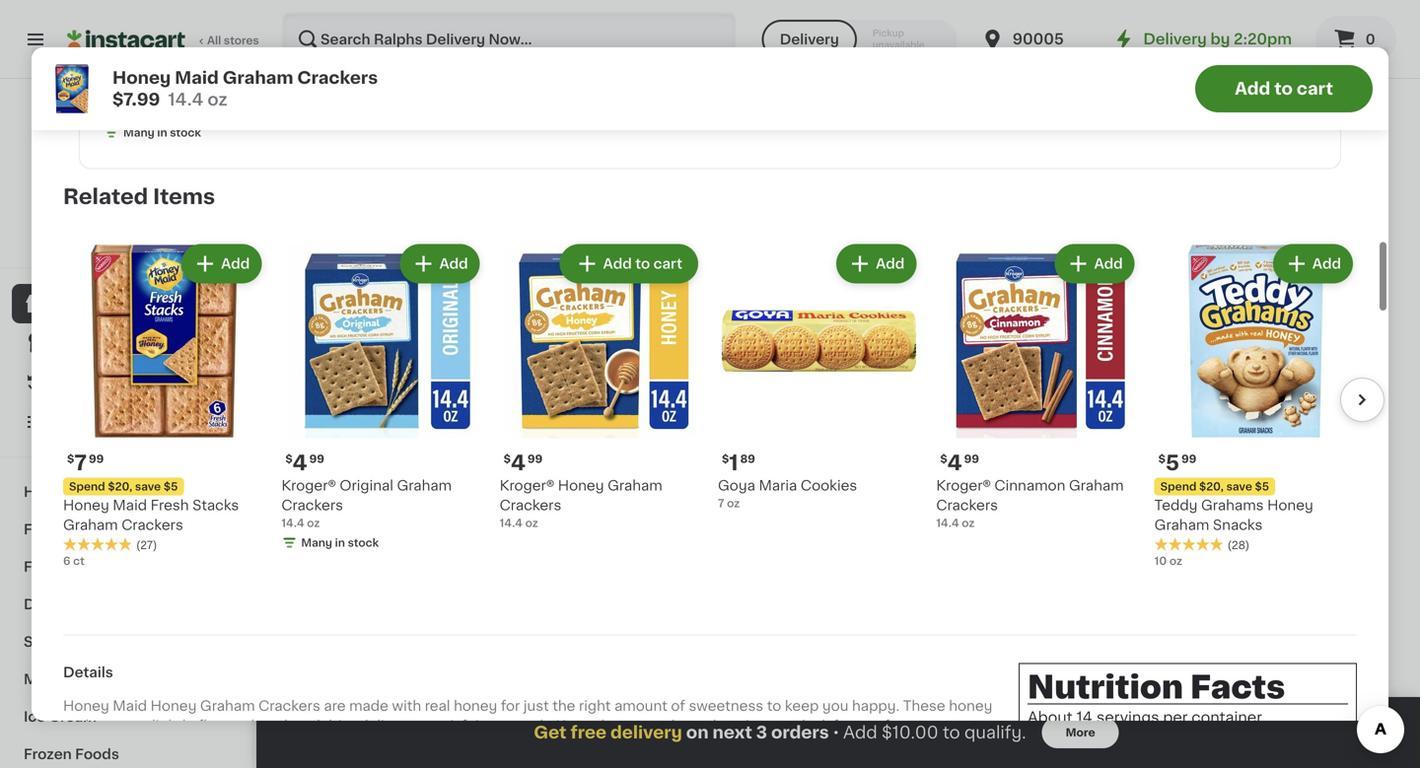 Task type: vqa. For each thing, say whether or not it's contained in the screenshot.
Snacks to the left
yes



Task type: locate. For each thing, give the bounding box(es) containing it.
14.4 inside kroger® cinnamon graham crackers 14.4 oz
[[936, 518, 959, 529]]

sour
[[1256, 373, 1288, 386], [900, 412, 932, 426]]

2 69 from the left
[[1240, 347, 1255, 358]]

see for 5
[[1051, 500, 1078, 514]]

5 up teddy
[[1166, 453, 1180, 474]]

eligible down goya
[[714, 500, 766, 514]]

kroger® inside "kroger® honey graham crackers 14.4 oz"
[[500, 479, 555, 493]]

$20,
[[708, 375, 732, 386], [1074, 375, 1099, 386], [108, 482, 132, 492], [1199, 482, 1224, 492]]

$ 7 99 for honey maid graham crackers
[[667, 346, 704, 367]]

4 down 32
[[293, 453, 307, 474]]

0 vertical spatial 7
[[674, 346, 687, 367]]

ale right ginger
[[615, 373, 637, 386]]

0 vertical spatial cream
[[1292, 373, 1338, 386]]

container
[[1192, 711, 1262, 725]]

$5 left r.w. at right
[[763, 375, 778, 386]]

0 vertical spatial 5
[[1041, 346, 1055, 367]]

see eligible items button for 5
[[1030, 490, 1197, 524]]

0 horizontal spatial with
[[392, 699, 421, 713]]

add button inside product group
[[839, 246, 915, 282]]

1 for kroger® 99% fat free chicken broth
[[307, 346, 316, 367]]

add to cart inside item carousel "region"
[[603, 257, 683, 271]]

1 vertical spatial original
[[340, 479, 393, 493]]

ale inside item carousel "region"
[[615, 373, 637, 386]]

meat
[[24, 673, 60, 687]]

0 horizontal spatial these
[[370, 739, 413, 753]]

0 horizontal spatial a
[[169, 739, 177, 753]]

5 up ritz
[[1041, 346, 1055, 367]]

real
[[425, 699, 450, 713]]

1 horizontal spatial 5
[[1166, 453, 1180, 474]]

1 vertical spatial grahams
[[514, 739, 574, 753]]

item carousel region
[[296, 97, 1381, 554], [63, 232, 1385, 587]]

dairy & eggs
[[24, 598, 116, 612]]

$ 3 69 inside product group
[[850, 346, 888, 367]]

oz inside honey maid graham crackers $7.99 14.4 oz
[[208, 91, 228, 108]]

maid down all
[[175, 70, 219, 86]]

now
[[167, 196, 199, 210]]

canada
[[479, 373, 533, 386]]

on
[[686, 724, 709, 741]]

spend up teddy
[[1161, 482, 1197, 492]]

0 vertical spatial 100%
[[50, 239, 80, 250]]

these down delivers
[[370, 739, 413, 753]]

1 horizontal spatial cream
[[935, 412, 981, 426]]

many down ritz fresh stacks original crackers
[[1049, 469, 1081, 480]]

many inside product group
[[866, 469, 897, 480]]

0 horizontal spatial 5
[[1041, 346, 1055, 367]]

$20, for fresh
[[108, 482, 132, 492]]

ale inside the sierra nevada pale ale craft beer
[[864, 30, 886, 44]]

1 vertical spatial (27)
[[136, 540, 157, 551]]

fresh
[[1060, 392, 1098, 406], [151, 499, 189, 513], [24, 523, 63, 537], [24, 560, 63, 574]]

keep
[[785, 699, 819, 713]]

eligible for 7
[[714, 500, 766, 514]]

items down the maria
[[770, 500, 810, 514]]

& inside dairy & eggs 'link'
[[65, 598, 77, 612]]

snacks inside teddy grahams honey graham snacks
[[1213, 519, 1263, 532]]

0 horizontal spatial $ 1 89
[[300, 346, 333, 367]]

0 vertical spatial grahams
[[63, 719, 123, 733]]

$ 5 99 up ritz
[[1034, 346, 1072, 367]]

1 horizontal spatial these
[[903, 699, 946, 713]]

1 69 from the left
[[873, 347, 888, 358]]

fresh inside honey maid fresh stacks graham crackers
[[151, 499, 189, 513]]

a
[[417, 719, 425, 733], [169, 739, 177, 753]]

see inside product group
[[1051, 28, 1078, 42]]

save for graham
[[735, 375, 761, 386]]

2 vertical spatial &
[[64, 673, 75, 687]]

snacks down dairy
[[24, 635, 75, 649]]

daisy
[[1213, 373, 1253, 386]]

spend for ritz fresh stacks original crackers
[[1036, 375, 1072, 386]]

service type group
[[762, 20, 957, 59]]

89 up chicken
[[318, 347, 333, 358]]

add button for kroger® cinnamon graham crackers
[[1057, 246, 1133, 282]]

$ 5 99 up teddy
[[1159, 453, 1197, 474]]

3 up r.w. at right
[[857, 346, 871, 367]]

add to cart button
[[1195, 65, 1373, 112], [562, 246, 696, 282]]

1 horizontal spatial 89
[[740, 454, 755, 465]]

frozen foods
[[24, 748, 119, 761]]

$ 1 89 up goya
[[722, 453, 755, 474]]

eligible down (105)
[[1081, 500, 1133, 514]]

6 x 7.5 fl oz • 4 options
[[479, 410, 602, 421]]

delivery for delivery
[[780, 33, 839, 46]]

your
[[761, 719, 793, 733]]

$ 4 99 for kroger® honey graham crackers
[[504, 453, 543, 474]]

stacks inside honey maid fresh stacks graham crackers
[[192, 499, 239, 513]]

• right fl on the left of the page
[[543, 410, 547, 421]]

kroger® inside kroger® 99% fat free chicken broth 32 oz
[[296, 373, 351, 386]]

1 $ 3 69 from the left
[[850, 346, 888, 367]]

for down you
[[833, 719, 852, 733]]

& inside 'snacks & candy' link
[[79, 635, 90, 649]]

are up bite
[[324, 699, 346, 713]]

delivery inside "link"
[[1144, 32, 1207, 46]]

$ 4 99 down r.w. knudsen family hampshire 100% natural sour cream at the right of page
[[940, 453, 979, 474]]

items inside product group
[[1137, 28, 1176, 42]]

get
[[534, 724, 567, 741]]

see
[[1051, 28, 1078, 42], [684, 500, 711, 514], [1051, 500, 1078, 514]]

0 horizontal spatial 89
[[318, 347, 333, 358]]

1 vertical spatial 1
[[729, 453, 738, 474]]

honey maid graham crackers inside item carousel "region"
[[663, 392, 805, 426]]

fresh down the "holiday"
[[24, 523, 63, 537]]

1 horizontal spatial add to cart button
[[1195, 65, 1373, 112]]

sour right daisy
[[1256, 373, 1288, 386]]

spend for teddy grahams honey graham snacks
[[1161, 482, 1197, 492]]

maid up $7.99
[[153, 50, 187, 64]]

honey maid graham crackers up goya
[[663, 392, 805, 426]]

99 inside 3 99
[[506, 347, 521, 358]]

4 down fl on the left of the page
[[511, 453, 526, 474]]

0 vertical spatial $ 7 99
[[667, 346, 704, 367]]

original
[[1030, 412, 1083, 426], [340, 479, 393, 493]]

nevada
[[775, 30, 827, 44]]

2 $ 4 99 from the left
[[504, 453, 543, 474]]

craft
[[890, 30, 925, 44]]

with up delivers
[[392, 699, 421, 713]]

0 vertical spatial original
[[1030, 412, 1083, 426]]

eligible
[[1081, 28, 1133, 42], [714, 500, 766, 514], [1081, 500, 1133, 514]]

canada dry ginger ale
[[479, 373, 637, 386]]

ice
[[24, 710, 46, 724]]

delivery by 2:20pm
[[1144, 32, 1292, 46]]

$ 3 69 up daisy
[[1217, 346, 1255, 367]]

3 right next
[[756, 724, 767, 741]]

4 down r.w. knudsen family hampshire 100% natural sour cream at the right of page
[[948, 453, 962, 474]]

$ 4 99 down 32
[[285, 453, 324, 474]]

maid for crackers
[[113, 499, 147, 513]]

many down 14.4 oz
[[123, 127, 155, 138]]

$ 1 89 for kroger® 99% fat free chicken broth
[[300, 346, 333, 367]]

add button
[[184, 246, 260, 282], [402, 246, 478, 282], [839, 246, 915, 282], [1057, 246, 1133, 282], [1275, 246, 1351, 282], [1115, 646, 1192, 682], [1299, 646, 1375, 682]]

kroger® down fl on the left of the page
[[500, 479, 555, 493]]

ginger
[[565, 373, 612, 386]]

$ 3 69 for r.w. knudsen family hampshire 100% natural sour cream
[[850, 346, 888, 367]]

32
[[296, 412, 310, 422]]

0 horizontal spatial 69
[[873, 347, 888, 358]]

1 vertical spatial and
[[792, 739, 818, 753]]

0 horizontal spatial 100%
[[50, 239, 80, 250]]

spend for honey maid graham crackers
[[669, 375, 705, 386]]

1 horizontal spatial and
[[792, 739, 818, 753]]

all
[[207, 35, 221, 46]]

oz
[[208, 91, 228, 108], [129, 107, 142, 118], [1228, 392, 1241, 403], [527, 410, 540, 421], [312, 412, 325, 422], [727, 498, 740, 509], [307, 518, 320, 529], [525, 518, 538, 529], [962, 518, 975, 529], [1170, 556, 1183, 567]]

add button for kroger® original graham crackers
[[402, 246, 478, 282]]

in up chocolate
[[746, 719, 758, 733]]

6 for 6 ct
[[63, 556, 70, 567]]

(27) down honey maid fresh stacks graham crackers
[[136, 540, 157, 551]]

graham
[[191, 50, 246, 64], [223, 70, 293, 86], [750, 392, 805, 406], [397, 479, 452, 493], [608, 479, 663, 493], [1069, 479, 1124, 493], [63, 519, 118, 532], [1155, 519, 1210, 532], [200, 699, 255, 713]]

1 horizontal spatial delivery
[[780, 33, 839, 46]]

all stores link
[[67, 12, 260, 67]]

89
[[318, 347, 333, 358], [740, 454, 755, 465]]

save
[[735, 375, 761, 386], [1102, 375, 1128, 386], [135, 482, 161, 492], [1227, 482, 1253, 492]]

stock down r.w. knudsen family hampshire 100% natural sour cream at the right of page
[[913, 469, 944, 480]]

1 inside product group
[[729, 453, 738, 474]]

0 horizontal spatial stacks
[[192, 499, 239, 513]]

1 horizontal spatial $ 1 89
[[722, 453, 755, 474]]

spend $20, save $5 for honey
[[1161, 482, 1269, 492]]

for up crunch.
[[501, 699, 520, 713]]

1 vertical spatial 89
[[740, 454, 755, 465]]

many up sponsored badge 'image'
[[866, 469, 897, 480]]

2 vertical spatial 7
[[718, 498, 724, 509]]

1 vertical spatial 7
[[74, 453, 87, 474]]

14.4 for original
[[281, 518, 304, 529]]

3 up daisy
[[1224, 346, 1238, 367]]

1 vertical spatial $ 5 99
[[1159, 453, 1197, 474]]

1 up goya
[[729, 453, 738, 474]]

2 vertical spatial cream
[[49, 710, 97, 724]]

7 for honey maid graham crackers
[[674, 346, 687, 367]]

1 vertical spatial $ 1 89
[[722, 453, 755, 474]]

cream right daisy
[[1292, 373, 1338, 386]]

related
[[63, 186, 148, 207]]

$5 for honey
[[1255, 482, 1269, 492]]

many down kroger® original graham crackers 14.4 oz
[[301, 538, 332, 549]]

spend $20, save $5 for stacks
[[1036, 375, 1145, 386]]

honey inside honey maid fresh stacks graham crackers
[[63, 499, 109, 513]]

1 vertical spatial 100%
[[925, 392, 963, 406]]

0 horizontal spatial •
[[543, 410, 547, 421]]

ale right pale
[[864, 30, 886, 44]]

0 vertical spatial 6
[[479, 410, 487, 421]]

0 vertical spatial ale
[[864, 30, 886, 44]]

honey maid fresh stacks graham crackers
[[63, 499, 239, 532]]

1 vertical spatial add to cart
[[603, 257, 683, 271]]

1 vertical spatial •
[[833, 725, 839, 741]]

& inside the meat & seafood link
[[64, 673, 75, 687]]

14.4 for honey
[[500, 518, 523, 529]]

about
[[1028, 711, 1073, 725]]

and up quick
[[262, 719, 288, 733]]

& up details on the bottom of the page
[[79, 635, 90, 649]]

these up 'afternoon'
[[903, 699, 946, 713]]

fresh left ct
[[24, 560, 63, 574]]

honey
[[104, 50, 150, 64], [112, 70, 171, 86], [663, 392, 709, 406], [558, 479, 604, 493], [63, 499, 109, 513], [1268, 499, 1314, 513], [63, 699, 109, 713], [151, 699, 197, 713]]

honey up treat, on the right
[[949, 699, 993, 713]]

1 horizontal spatial add to cart
[[1235, 80, 1334, 97]]

1 horizontal spatial with
[[686, 739, 715, 753]]

1 horizontal spatial 69
[[1240, 347, 1255, 358]]

delivery
[[1144, 32, 1207, 46], [780, 33, 839, 46], [104, 196, 164, 210]]

1 horizontal spatial cart
[[1297, 80, 1334, 97]]

many
[[123, 127, 155, 138], [316, 431, 347, 442], [683, 469, 714, 480], [866, 469, 897, 480], [1049, 469, 1081, 480], [301, 538, 332, 549]]

nutrition
[[1028, 672, 1184, 703]]

$ 4 99 down fl on the left of the page
[[504, 453, 543, 474]]

4 down (2.41k)
[[550, 410, 557, 421]]

0 horizontal spatial and
[[262, 719, 288, 733]]

16
[[1213, 392, 1225, 403]]

spend $20, save $5 for graham
[[669, 375, 778, 386]]

3
[[491, 346, 504, 367], [857, 346, 871, 367], [1224, 346, 1238, 367], [756, 724, 767, 741]]

0 button
[[1316, 16, 1397, 63]]

sour down hampshire
[[900, 412, 932, 426]]

nutrition facts
[[1028, 672, 1285, 703]]

items
[[1137, 28, 1176, 42], [770, 500, 810, 514], [1137, 500, 1176, 514]]

frozen
[[24, 748, 72, 761]]

$20, for graham
[[708, 375, 732, 386]]

(27) right $7.99
[[177, 92, 198, 102]]

lightly
[[152, 719, 195, 733]]

69 up r.w. at right
[[873, 347, 888, 358]]

maid inside honey maid graham crackers $7.99 14.4 oz
[[175, 70, 219, 86]]

1 horizontal spatial 7
[[674, 346, 687, 367]]

$ 5 99
[[1034, 346, 1072, 367], [1159, 453, 1197, 474]]

holiday
[[24, 485, 79, 499]]

spend $20, save $5
[[669, 375, 778, 386], [1036, 375, 1145, 386], [69, 482, 178, 492], [1161, 482, 1269, 492]]

right
[[579, 699, 611, 713]]

cart inside item carousel "region"
[[654, 257, 683, 271]]

0 vertical spatial stacks
[[1102, 392, 1148, 406]]

1 vertical spatial &
[[79, 635, 90, 649]]

1 up chicken
[[307, 346, 316, 367]]

0 horizontal spatial $ 7 99
[[67, 453, 104, 474]]

$5 up grahams
[[1255, 482, 1269, 492]]

crackers inside kroger® original graham crackers 14.4 oz
[[281, 499, 343, 513]]

honey maid graham crackers down all
[[104, 50, 246, 84]]

ralphs delivery now logo image
[[82, 103, 169, 189]]

89 inside product group
[[740, 454, 755, 465]]

1 horizontal spatial a
[[417, 719, 425, 733]]

0 vertical spatial add to cart
[[1235, 80, 1334, 97]]

100% inside r.w. knudsen family hampshire 100% natural sour cream
[[925, 392, 963, 406]]

• right desk
[[833, 725, 839, 741]]

4 for kroger® original graham crackers
[[293, 453, 307, 474]]

maid up the vegetables
[[113, 499, 147, 513]]

product group containing see eligible items
[[1030, 0, 1197, 74]]

14.4 inside kroger® original graham crackers 14.4 oz
[[281, 518, 304, 529]]

2 $ 3 69 from the left
[[1217, 346, 1255, 367]]

product group
[[1030, 0, 1197, 74], [663, 168, 831, 524], [846, 168, 1014, 504], [1030, 168, 1197, 546], [63, 240, 266, 569], [281, 240, 484, 555], [500, 240, 702, 531], [718, 240, 921, 512], [936, 240, 1139, 531], [1155, 240, 1357, 569], [1030, 640, 1197, 768], [1213, 640, 1381, 768]]

spend up fresh vegetables
[[69, 482, 105, 492]]

1 horizontal spatial •
[[833, 725, 839, 741]]

meat & seafood
[[24, 673, 138, 687]]

(28)
[[1228, 540, 1250, 551]]

cream up tuck
[[49, 710, 97, 724]]

hampshire
[[846, 392, 922, 406]]

satisfying
[[429, 719, 497, 733]]

★★★★★
[[104, 89, 173, 103], [104, 89, 173, 103], [479, 392, 548, 405], [479, 392, 548, 405], [663, 431, 732, 445], [663, 431, 732, 445], [1030, 431, 1099, 445], [1030, 431, 1099, 445], [63, 538, 132, 551], [63, 538, 132, 551], [1155, 538, 1224, 551], [1155, 538, 1224, 551]]

0 vertical spatial $ 5 99
[[1034, 346, 1072, 367]]

honey inside teddy grahams honey graham snacks
[[1268, 499, 1314, 513]]

1 horizontal spatial 1
[[729, 453, 738, 474]]

are up into at bottom left
[[127, 719, 149, 733]]

6 for 6 x 7.5 fl oz • 4 options
[[479, 410, 487, 421]]

4 for kroger® honey graham crackers
[[511, 453, 526, 474]]

0 vertical spatial 89
[[318, 347, 333, 358]]

grahams up tuck
[[63, 719, 123, 733]]

goya
[[718, 479, 755, 493]]

related items
[[63, 186, 215, 207]]

0 vertical spatial a
[[417, 719, 425, 733]]

7 for honey maid fresh stacks graham crackers
[[74, 453, 87, 474]]

$5 up honey maid fresh stacks graham crackers
[[164, 482, 178, 492]]

(27)
[[177, 92, 198, 102], [136, 540, 157, 551]]

graham inside kroger® original graham crackers 14.4 oz
[[397, 479, 452, 493]]

honey down satisfying
[[467, 739, 511, 753]]

kroger® inside kroger® cinnamon graham crackers 14.4 oz
[[936, 479, 991, 493]]

0 vertical spatial &
[[65, 598, 77, 612]]

0 horizontal spatial honey maid graham crackers
[[104, 50, 246, 84]]

maria
[[759, 479, 797, 493]]

2 horizontal spatial 7
[[718, 498, 724, 509]]

0 horizontal spatial $ 3 69
[[850, 346, 888, 367]]

are
[[324, 699, 346, 713], [127, 719, 149, 733]]

many down chicken
[[316, 431, 347, 442]]

1 vertical spatial ale
[[615, 373, 637, 386]]

a down lightly on the bottom left of the page
[[169, 739, 177, 753]]

1 horizontal spatial are
[[324, 699, 346, 713]]

sponsored badge image
[[846, 488, 906, 499]]

0 vertical spatial snacks
[[1213, 519, 1263, 532]]

1 vertical spatial honey maid graham crackers
[[663, 392, 805, 426]]

1 vertical spatial snacks
[[24, 635, 75, 649]]

& right meat
[[64, 673, 75, 687]]

1 vertical spatial 5
[[1166, 453, 1180, 474]]

3 $ 4 99 from the left
[[940, 453, 979, 474]]

0 horizontal spatial ale
[[615, 373, 637, 386]]

item carousel region containing 1
[[296, 97, 1381, 554]]

spend right ginger
[[669, 375, 705, 386]]

0 vertical spatial honey maid graham crackers
[[104, 50, 246, 84]]

smores.
[[947, 739, 1002, 753]]

1 vertical spatial stacks
[[192, 499, 239, 513]]

kroger® left cinnamon at the bottom right of page
[[936, 479, 991, 493]]

with down crackers
[[686, 739, 715, 753]]

see eligible items button for 7
[[663, 490, 831, 524]]

1 horizontal spatial honey maid graham crackers
[[663, 392, 805, 426]]

0 vertical spatial $ 1 89
[[300, 346, 333, 367]]

6 left x
[[479, 410, 487, 421]]

crackers
[[683, 719, 742, 733]]

maid down the meat & seafood link
[[113, 699, 147, 713]]

in inside product group
[[900, 469, 910, 480]]

69 up daisy
[[1240, 347, 1255, 358]]

100% down ralphs
[[50, 239, 80, 250]]

1 horizontal spatial $ 4 99
[[504, 453, 543, 474]]

cream down 'family'
[[935, 412, 981, 426]]

oz inside kroger® cinnamon graham crackers 14.4 oz
[[962, 518, 975, 529]]

1 horizontal spatial snacks
[[1213, 519, 1263, 532]]

0 horizontal spatial 7
[[74, 453, 87, 474]]

&
[[65, 598, 77, 612], [79, 635, 90, 649], [64, 673, 75, 687]]

oz inside kroger® 99% fat free chicken broth 32 oz
[[312, 412, 325, 422]]

to
[[1275, 80, 1293, 97], [635, 257, 650, 271], [767, 699, 781, 713], [943, 724, 960, 741]]

kroger® for original
[[281, 479, 336, 493]]

2 horizontal spatial $ 4 99
[[940, 453, 979, 474]]

packing
[[312, 739, 367, 753]]

ct
[[73, 556, 85, 567]]

1 $ 4 99 from the left
[[285, 453, 324, 474]]

0 horizontal spatial add to cart button
[[562, 246, 696, 282]]

$ 3 69 up r.w. at right
[[850, 346, 888, 367]]

with
[[392, 699, 421, 713], [686, 739, 715, 753]]

kroger® up chicken
[[296, 373, 351, 386]]

crackers inside honey maid fresh stacks graham crackers
[[122, 519, 183, 532]]

None search field
[[282, 12, 737, 67]]

0 horizontal spatial sour
[[900, 412, 932, 426]]

89 for kroger® 99% fat free chicken broth
[[318, 347, 333, 358]]

add inside treatment tracker modal dialog
[[843, 724, 878, 741]]

& for snacks
[[79, 635, 90, 649]]

1 vertical spatial cream
[[935, 412, 981, 426]]

maid inside 'honey maid honey graham crackers are made with real honey for just the right amount of sweetness to keep you happy. these honey grahams are lightly flavored, and each bite delivers a satisfying crunch. keep these snack crackers in your desk for an afternoon treat, or tuck some into a lunchbox for quick packing these square honey grahams stack perfectly with chocolate and marshmallows for smores.'
[[113, 699, 147, 713]]

•
[[543, 410, 547, 421], [833, 725, 839, 741]]

0 horizontal spatial cream
[[49, 710, 97, 724]]

graham inside honey maid fresh stacks graham crackers
[[63, 519, 118, 532]]

in right cinnamon at the bottom right of page
[[1083, 469, 1093, 480]]

$5 for fresh
[[164, 482, 178, 492]]

1 horizontal spatial ale
[[864, 30, 886, 44]]

14.4 inside honey maid graham crackers $7.99 14.4 oz
[[168, 91, 203, 108]]

see eligible items button
[[1030, 18, 1197, 52], [663, 490, 831, 524], [1030, 490, 1197, 524]]

0 vertical spatial sour
[[1256, 373, 1288, 386]]

2 horizontal spatial cream
[[1292, 373, 1338, 386]]

snacks & candy link
[[12, 623, 240, 661]]

kroger® inside kroger® original graham crackers 14.4 oz
[[281, 479, 336, 493]]

69 inside product group
[[873, 347, 888, 358]]

add button for goya maria cookies
[[839, 246, 915, 282]]

original down ritz
[[1030, 412, 1083, 426]]

some
[[97, 739, 136, 753]]

crackers inside ritz fresh stacks original crackers
[[1087, 412, 1149, 426]]

broth
[[356, 392, 394, 406]]

ale for ginger
[[615, 373, 637, 386]]

fresh inside "link"
[[24, 523, 63, 537]]

knudsen
[[880, 373, 941, 386]]

89 up goya
[[740, 454, 755, 465]]

1 vertical spatial 6
[[63, 556, 70, 567]]

100% down 'family'
[[925, 392, 963, 406]]

save for stacks
[[1102, 375, 1128, 386]]

maid inside honey maid fresh stacks graham crackers
[[113, 499, 147, 513]]

eggs
[[80, 598, 116, 612]]

spend $20, save $5 for fresh
[[69, 482, 178, 492]]

6 left ct
[[63, 556, 70, 567]]

in inside 'honey maid honey graham crackers are made with real honey for just the right amount of sweetness to keep you happy. these honey grahams are lightly flavored, and each bite delivers a satisfying crunch. keep these snack crackers in your desk for an afternoon treat, or tuck some into a lunchbox for quick packing these square honey grahams stack perfectly with chocolate and marshmallows for smores.'
[[746, 719, 758, 733]]

6
[[479, 410, 487, 421], [63, 556, 70, 567]]

delivery for delivery by 2:20pm
[[1144, 32, 1207, 46]]

$ 1 89 inside product group
[[722, 453, 755, 474]]

items up 10
[[1137, 500, 1176, 514]]

3 inside treatment tracker modal dialog
[[756, 724, 767, 741]]

1 horizontal spatial sour
[[1256, 373, 1288, 386]]

14.4 inside "kroger® honey graham crackers 14.4 oz"
[[500, 518, 523, 529]]

sour inside r.w. knudsen family hampshire 100% natural sour cream
[[900, 412, 932, 426]]

0 vertical spatial add to cart button
[[1195, 65, 1373, 112]]

1 horizontal spatial $ 3 69
[[1217, 346, 1255, 367]]

delivery inside button
[[780, 33, 839, 46]]

original down the broth
[[340, 479, 393, 493]]

honey inside honey maid graham crackers $7.99 14.4 oz
[[112, 70, 171, 86]]

snacks up (28)
[[1213, 519, 1263, 532]]

and down desk
[[792, 739, 818, 753]]

$ 1 89 up chicken
[[300, 346, 333, 367]]

1 horizontal spatial 6
[[479, 410, 487, 421]]

sour inside the daisy sour cream 16 oz
[[1256, 373, 1288, 386]]

original inside kroger® original graham crackers 14.4 oz
[[340, 479, 393, 493]]

to inside treatment tracker modal dialog
[[943, 724, 960, 741]]



Task type: describe. For each thing, give the bounding box(es) containing it.
69 for r.w. knudsen family hampshire 100% natural sour cream
[[873, 347, 888, 358]]

1 vertical spatial these
[[370, 739, 413, 753]]

foods
[[75, 748, 119, 761]]

stock down kroger® original graham crackers 14.4 oz
[[348, 538, 379, 549]]

view
[[1157, 110, 1191, 124]]

sierra
[[732, 30, 771, 44]]

in down kroger® original graham crackers 14.4 oz
[[335, 538, 345, 549]]

amount
[[615, 699, 668, 713]]

details
[[63, 666, 113, 680]]

teddy
[[1155, 499, 1198, 513]]

stacks inside ritz fresh stacks original crackers
[[1102, 392, 1148, 406]]

for left quick
[[248, 739, 267, 753]]

ice cream
[[24, 710, 97, 724]]

challenge
[[418, 30, 488, 44]]

fresh vegetables link
[[12, 511, 240, 548]]

stores
[[224, 35, 259, 46]]

(2.41k)
[[552, 394, 590, 405]]

view all (10+)
[[1157, 110, 1249, 124]]

about 14
[[1028, 711, 1093, 725]]

1 horizontal spatial grahams
[[514, 739, 574, 753]]

$ 1 89 for goya maria cookies
[[722, 453, 755, 474]]

happy.
[[852, 699, 900, 713]]

honey inside "kroger® honey graham crackers 14.4 oz"
[[558, 479, 604, 493]]

see eligible items for 7
[[684, 500, 810, 514]]

beer
[[732, 50, 764, 64]]

add inside product group
[[876, 257, 905, 271]]

in left the maria
[[716, 469, 727, 480]]

$ 4 99 for kroger® original graham crackers
[[285, 453, 324, 474]]

oz inside the daisy sour cream 16 oz
[[1228, 392, 1241, 403]]

0 vertical spatial are
[[324, 699, 346, 713]]

5 for teddy
[[1166, 453, 1180, 474]]

sweetness
[[689, 699, 764, 713]]

$5 for graham
[[763, 375, 778, 386]]

save for honey
[[1227, 482, 1253, 492]]

maid for 14.4
[[175, 70, 219, 86]]

0 vertical spatial these
[[903, 699, 946, 713]]

save for fresh
[[135, 482, 161, 492]]

flavored,
[[198, 719, 258, 733]]

oz inside kroger® original graham crackers 14.4 oz
[[307, 518, 320, 529]]

89 for goya maria cookies
[[740, 454, 755, 465]]

frozen foods link
[[12, 736, 240, 768]]

0
[[1366, 33, 1376, 46]]

3 up canada on the left of page
[[491, 346, 504, 367]]

perfectly
[[619, 739, 682, 753]]

spread,
[[537, 30, 590, 44]]

instacart logo image
[[67, 28, 185, 51]]

stock right ralphs delivery now logo
[[170, 127, 201, 138]]

many left goya
[[683, 469, 714, 480]]

goya maria cookies 7 oz
[[718, 479, 857, 509]]

marshmallows
[[821, 739, 921, 753]]

buy it again link
[[12, 363, 240, 402]]

oz inside "kroger® honey graham crackers 14.4 oz"
[[525, 518, 538, 529]]

90005 button
[[981, 12, 1100, 67]]

$ 5 99 for ritz
[[1034, 346, 1072, 367]]

square
[[416, 739, 464, 753]]

oz inside goya maria cookies 7 oz
[[727, 498, 740, 509]]

crackers inside honey maid graham crackers $7.99 14.4 oz
[[297, 70, 378, 86]]

• inside get free delivery on next 3 orders • add $10.00 to qualify.
[[833, 725, 839, 741]]

5 for ritz
[[1041, 346, 1055, 367]]

original inside ritz fresh stacks original crackers
[[1030, 412, 1083, 426]]

seafood
[[78, 673, 138, 687]]

product group containing 3
[[846, 168, 1014, 504]]

chocolate
[[719, 739, 788, 753]]

fresh vegetables
[[24, 523, 147, 537]]

69 for daisy sour cream
[[1240, 347, 1255, 358]]

cinnamon
[[995, 479, 1066, 493]]

these
[[596, 719, 635, 733]]

ralphs delivery now
[[52, 196, 199, 210]]

made
[[349, 699, 389, 713]]

& for dairy
[[65, 598, 77, 612]]

vegetables
[[67, 523, 147, 537]]

cream inside r.w. knudsen family hampshire 100% natural sour cream
[[935, 412, 981, 426]]

$ 4 99 for kroger® cinnamon graham crackers
[[940, 453, 979, 474]]

product group containing 1
[[718, 240, 921, 512]]

7 inside goya maria cookies 7 oz
[[718, 498, 724, 509]]

ralphs
[[52, 196, 101, 210]]

item carousel region containing 7
[[63, 232, 1385, 587]]

for down 'afternoon'
[[924, 739, 944, 753]]

guarantee
[[152, 239, 209, 250]]

graham inside "kroger® honey graham crackers 14.4 oz"
[[608, 479, 663, 493]]

kroger® for cinnamon
[[936, 479, 991, 493]]

items for 7
[[770, 500, 810, 514]]

3 inside product group
[[857, 346, 871, 367]]

kroger® cinnamon graham crackers 14.4 oz
[[936, 479, 1124, 529]]

honey maid graham crackers $7.99 14.4 oz
[[112, 70, 378, 108]]

to inside 'honey maid honey graham crackers are made with real honey for just the right amount of sweetness to keep you happy. these honey grahams are lightly flavored, and each bite delivers a satisfying crunch. keep these snack crackers in your desk for an afternoon treat, or tuck some into a lunchbox for quick packing these square honey grahams stack perfectly with chocolate and marshmallows for smores.'
[[767, 699, 781, 713]]

desk
[[796, 719, 830, 733]]

0 horizontal spatial delivery
[[104, 196, 164, 210]]

& for meat
[[64, 673, 75, 687]]

$20, for stacks
[[1074, 375, 1099, 386]]

options
[[560, 410, 602, 421]]

stock down (105)
[[1096, 469, 1127, 480]]

satisfaction
[[83, 239, 149, 250]]

snack
[[491, 30, 533, 44]]

10
[[1155, 556, 1167, 567]]

next
[[713, 724, 752, 741]]

$ 7 99 for honey maid fresh stacks graham crackers
[[67, 453, 104, 474]]

kroger® for 99%
[[296, 373, 351, 386]]

0 horizontal spatial snacks
[[24, 635, 75, 649]]

$20, for honey
[[1199, 482, 1224, 492]]

4 for kroger® cinnamon graham crackers
[[948, 453, 962, 474]]

treatment tracker modal dialog
[[256, 697, 1420, 768]]

0 vertical spatial •
[[543, 410, 547, 421]]

14
[[1077, 711, 1093, 725]]

stock down the broth
[[362, 431, 393, 442]]

grahams
[[1201, 499, 1264, 513]]

daisy sour cream 16 oz
[[1213, 373, 1338, 403]]

1 for goya maria cookies
[[729, 453, 738, 474]]

lists link
[[12, 402, 240, 442]]

see for 7
[[684, 500, 711, 514]]

by
[[1211, 32, 1230, 46]]

get free delivery on next 3 orders • add $10.00 to qualify.
[[534, 724, 1026, 741]]

lists
[[55, 415, 89, 429]]

eligible right 90005
[[1081, 28, 1133, 42]]

many in stock inside product group
[[866, 469, 944, 480]]

6 ct
[[63, 556, 85, 567]]

cream inside the daisy sour cream 16 oz
[[1292, 373, 1338, 386]]

graham inside teddy grahams honey graham snacks
[[1155, 519, 1210, 532]]

honey up satisfying
[[454, 699, 497, 713]]

14.4 for cinnamon
[[936, 518, 959, 529]]

99%
[[354, 373, 385, 386]]

0 vertical spatial and
[[262, 719, 288, 733]]

of
[[671, 699, 685, 713]]

meat & seafood link
[[12, 661, 240, 698]]

add button for teddy grahams honey graham snacks
[[1275, 246, 1351, 282]]

0 horizontal spatial are
[[127, 719, 149, 733]]

0 horizontal spatial (27)
[[136, 540, 157, 551]]

ritz fresh stacks original crackers
[[1030, 392, 1149, 426]]

1 vertical spatial a
[[169, 739, 177, 753]]

more button
[[1042, 717, 1119, 749]]

buy
[[55, 376, 83, 390]]

ice cream link
[[12, 698, 240, 736]]

stock left "cookies"
[[729, 469, 760, 480]]

0 vertical spatial cart
[[1297, 80, 1334, 97]]

see eligible items for 5
[[1051, 500, 1176, 514]]

all
[[1194, 110, 1210, 124]]

100% inside 100% satisfaction guarantee button
[[50, 239, 80, 250]]

1 vertical spatial with
[[686, 739, 715, 753]]

items for 5
[[1137, 500, 1176, 514]]

$ 5 99 for teddy
[[1159, 453, 1197, 474]]

delivery button
[[762, 20, 857, 59]]

salted
[[418, 50, 462, 64]]

snacks & candy
[[24, 635, 141, 649]]

afternoon
[[876, 719, 944, 733]]

crackers inside kroger® cinnamon graham crackers 14.4 oz
[[936, 499, 998, 513]]

graham inside 'honey maid honey graham crackers are made with real honey for just the right amount of sweetness to keep you happy. these honey grahams are lightly flavored, and each bite delivers a satisfying crunch. keep these snack crackers in your desk for an afternoon treat, or tuck some into a lunchbox for quick packing these square honey grahams stack perfectly with chocolate and marshmallows for smores.'
[[200, 699, 255, 713]]

in down $7.99
[[157, 127, 167, 138]]

dairy
[[24, 598, 62, 612]]

more
[[1066, 727, 1096, 738]]

ale for pale
[[864, 30, 886, 44]]

0 horizontal spatial grahams
[[63, 719, 123, 733]]

to inside item carousel "region"
[[635, 257, 650, 271]]

sierra nevada pale ale craft beer
[[732, 30, 925, 64]]

shop link
[[12, 284, 240, 324]]

$7.99
[[112, 91, 160, 108]]

caramel
[[465, 50, 523, 64]]

2:20pm
[[1234, 32, 1292, 46]]

you
[[823, 699, 849, 713]]

kroger® for honey
[[500, 479, 555, 493]]

fresh fruit
[[24, 560, 99, 574]]

$ 3 69 for daisy sour cream
[[1217, 346, 1255, 367]]

it
[[87, 376, 96, 390]]

lunchbox
[[181, 739, 245, 753]]

add button for honey maid fresh stacks graham crackers
[[184, 246, 260, 282]]

cookies
[[801, 479, 857, 493]]

maid for are
[[113, 699, 147, 713]]

sierra nevada pale ale craft beer button
[[732, 0, 926, 83]]

crackers inside 'honey maid honey graham crackers are made with real honey for just the right amount of sweetness to keep you happy. these honey grahams are lightly flavored, and each bite delivers a satisfying crunch. keep these snack crackers in your desk for an afternoon treat, or tuck some into a lunchbox for quick packing these square honey grahams stack perfectly with chocolate and marshmallows for smores.'
[[259, 699, 320, 713]]

add to cart button inside item carousel "region"
[[562, 246, 696, 282]]

teddy grahams honey graham snacks
[[1155, 499, 1314, 532]]

maid up goya
[[712, 392, 747, 406]]

graham inside honey maid graham crackers $7.99 14.4 oz
[[223, 70, 293, 86]]

fresh inside ritz fresh stacks original crackers
[[1060, 392, 1098, 406]]

$5 for stacks
[[1130, 375, 1145, 386]]

stack
[[578, 739, 615, 753]]

in down kroger® 99% fat free chicken broth 32 oz
[[350, 431, 360, 442]]

quick
[[271, 739, 309, 753]]

0 vertical spatial (27)
[[177, 92, 198, 102]]

eligible for 5
[[1081, 500, 1133, 514]]

crackers inside "kroger® honey graham crackers 14.4 oz"
[[500, 499, 562, 513]]

per
[[1163, 711, 1188, 725]]

ritz
[[1030, 392, 1056, 406]]

graham inside kroger® cinnamon graham crackers 14.4 oz
[[1069, 479, 1124, 493]]

or
[[988, 719, 1002, 733]]

delivers
[[359, 719, 414, 733]]

100% satisfaction guarantee button
[[31, 233, 221, 253]]

spend for honey maid fresh stacks graham crackers
[[69, 482, 105, 492]]



